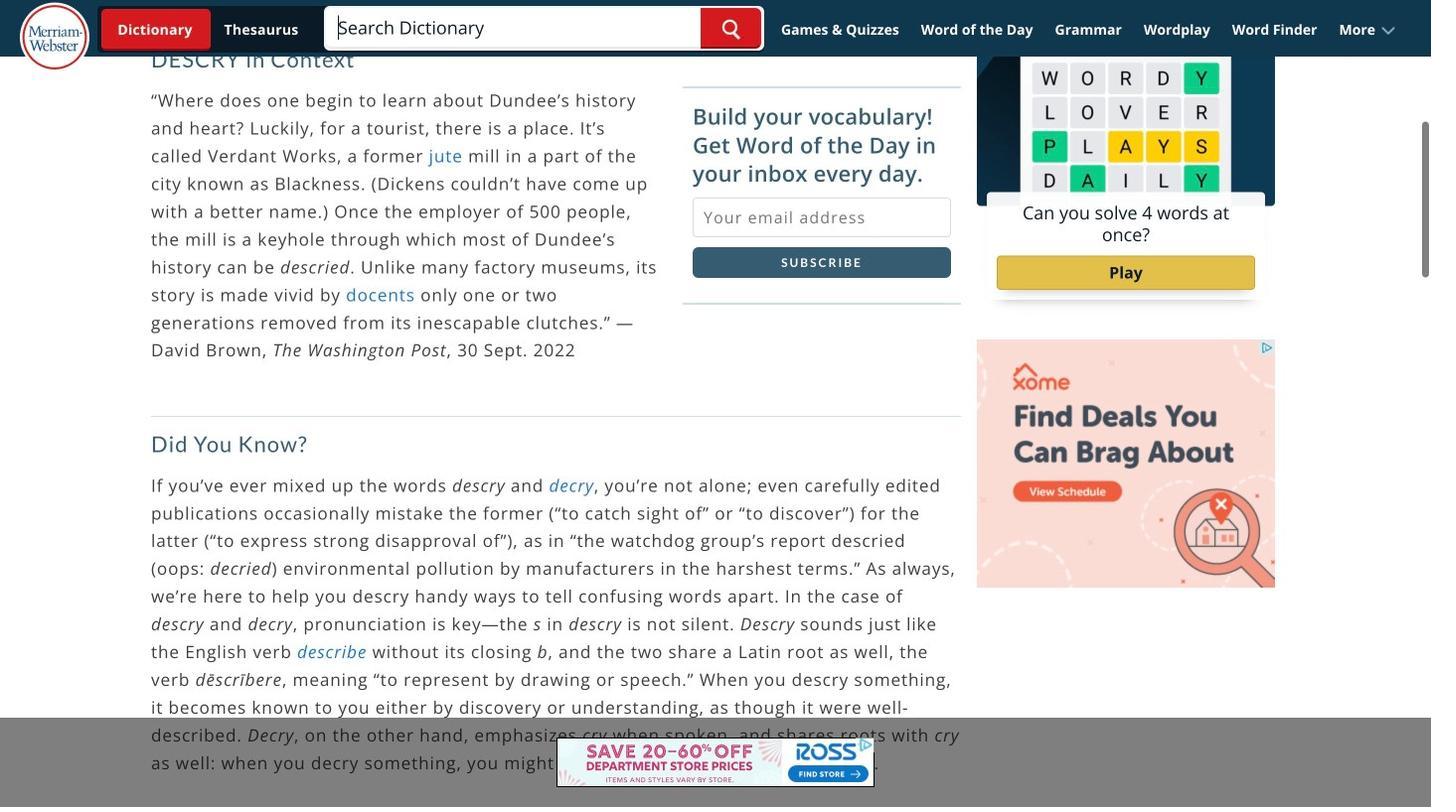 Task type: locate. For each thing, give the bounding box(es) containing it.
play quordle: guess all four words in a limited number of tries.  each of your guesses must be a real 5-letter word. image
[[977, 0, 1275, 206]]

0 horizontal spatial advertisement element
[[557, 738, 875, 788]]

0 vertical spatial advertisement element
[[977, 340, 1275, 588]]

1 horizontal spatial advertisement element
[[977, 340, 1275, 588]]

Search search field
[[326, 8, 761, 49]]

search word image
[[721, 19, 740, 40]]

advertisement element
[[977, 340, 1275, 588], [557, 738, 875, 788]]



Task type: describe. For each thing, give the bounding box(es) containing it.
Your email address text field
[[693, 198, 951, 238]]

toggle search dictionary/thesaurus image
[[101, 9, 211, 51]]

Sign up for Merriam-Webster's Word of the Day newsletter submit
[[693, 247, 951, 278]]

merriam webster - established 1828 image
[[20, 2, 89, 74]]

1 vertical spatial advertisement element
[[557, 738, 875, 788]]



